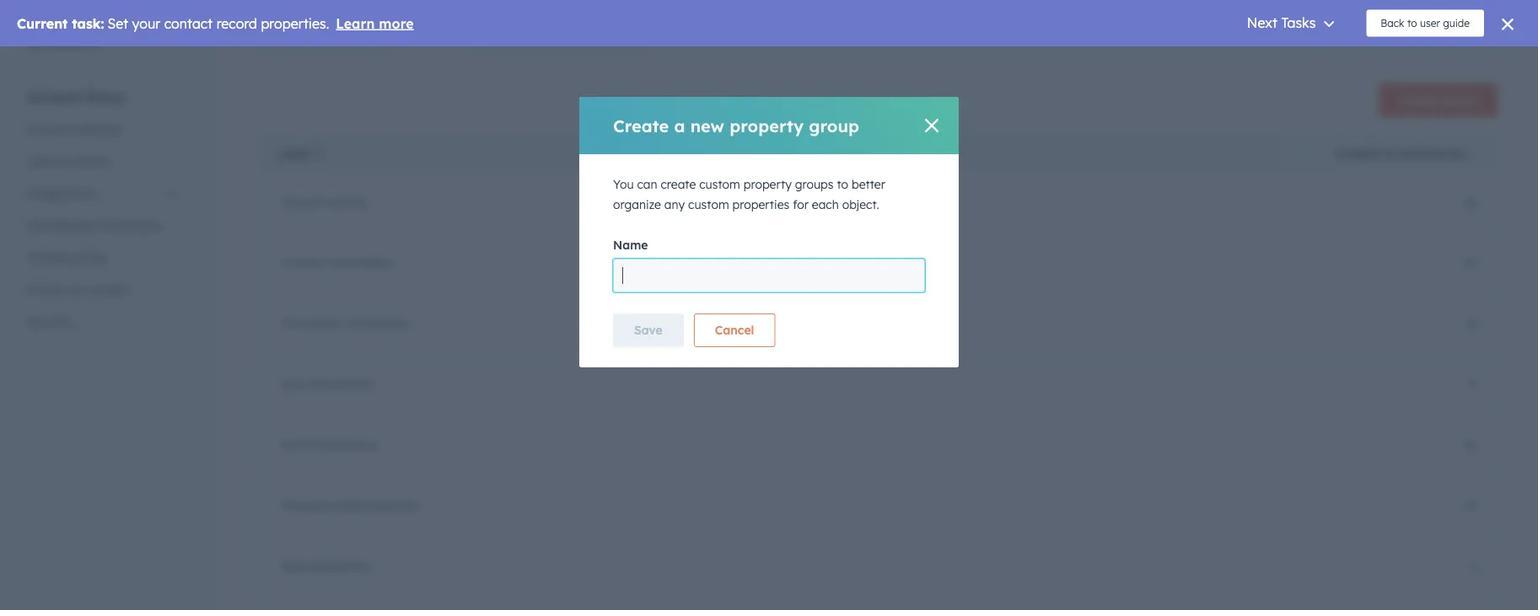 Task type: locate. For each thing, give the bounding box(es) containing it.
& right users
[[61, 154, 70, 169]]

tab list
[[245, 11, 647, 53]]

information right email
[[314, 437, 379, 452]]

property
[[730, 115, 804, 136], [744, 177, 792, 192]]

users & teams link
[[17, 145, 189, 178]]

can
[[637, 177, 657, 192]]

for
[[793, 197, 809, 212]]

property down name button
[[744, 177, 792, 192]]

a
[[674, 115, 685, 136]]

create inside button
[[1400, 93, 1438, 108]]

number of properties
[[1335, 148, 1465, 161]]

setup
[[86, 88, 125, 105]]

0 vertical spatial name
[[280, 148, 310, 161]]

contact left activity at the top left of page
[[280, 195, 324, 209]]

groups
[[405, 24, 447, 39]]

to
[[837, 177, 848, 192]]

properties inside you can create custom property groups to better organize any custom properties for each object.
[[732, 197, 789, 212]]

information for conversion information
[[345, 316, 410, 331]]

0 vertical spatial account
[[27, 88, 81, 105]]

code
[[77, 250, 106, 265]]

Name text field
[[613, 259, 925, 293]]

group up to
[[809, 115, 859, 136]]

name down organize
[[613, 238, 648, 253]]

account up account defaults
[[27, 88, 81, 105]]

1 vertical spatial create
[[613, 115, 669, 136]]

better
[[852, 177, 885, 192]]

1 vertical spatial custom
[[688, 197, 729, 212]]

information right deal
[[309, 377, 374, 391]]

1 vertical spatial name
[[613, 238, 648, 253]]

press to sort. image
[[1470, 148, 1477, 159]]

information for deal information
[[309, 377, 374, 391]]

account for account defaults
[[27, 122, 72, 137]]

account up users
[[27, 122, 72, 137]]

13
[[1465, 316, 1477, 331]]

create for create a new property group
[[613, 115, 669, 136]]

properties (155) link
[[246, 12, 381, 52]]

1 horizontal spatial create
[[1400, 93, 1438, 108]]

0 horizontal spatial &
[[61, 154, 70, 169]]

name left ascending sort. press to sort descending. "element" at left
[[280, 148, 310, 161]]

new
[[690, 115, 724, 136]]

properties left press to sort. element at the top right of the page
[[1400, 148, 1465, 161]]

create a new property group
[[613, 115, 859, 136]]

create up number of properties
[[1400, 93, 1438, 108]]

teams
[[73, 154, 109, 169]]

0 vertical spatial &
[[61, 154, 70, 169]]

14
[[1464, 498, 1477, 513]]

property right new
[[730, 115, 804, 136]]

conversion
[[280, 316, 342, 331]]

facebook
[[280, 498, 335, 513]]

create
[[1400, 93, 1438, 108], [613, 115, 669, 136]]

1 contact from the top
[[280, 195, 324, 209]]

create a new property group dialog
[[579, 97, 959, 368]]

group up press to sort. image
[[1442, 93, 1477, 108]]

properties
[[270, 24, 327, 39]]

create left the a on the left of the page
[[613, 115, 669, 136]]

1 horizontal spatial group
[[1442, 93, 1477, 108]]

1 vertical spatial property
[[744, 177, 792, 192]]

information right conversion
[[345, 316, 410, 331]]

& right privacy
[[71, 282, 80, 297]]

groups link
[[381, 12, 471, 52]]

information down activity at the top left of page
[[327, 255, 393, 270]]

1 horizontal spatial name
[[613, 238, 648, 253]]

contact
[[280, 195, 324, 209], [280, 255, 324, 270]]

security
[[27, 314, 72, 329]]

0 vertical spatial create
[[1400, 93, 1438, 108]]

contact up conversion
[[280, 255, 324, 270]]

name button
[[259, 135, 1286, 172]]

custom right any on the top
[[688, 197, 729, 212]]

0 horizontal spatial group
[[809, 115, 859, 136]]

25
[[1463, 437, 1477, 452]]

name
[[280, 148, 310, 161], [613, 238, 648, 253]]

1 vertical spatial group
[[809, 115, 859, 136]]

1 vertical spatial &
[[71, 282, 80, 297]]

2 contact from the top
[[280, 255, 324, 270]]

0 vertical spatial group
[[1442, 93, 1477, 108]]

users
[[27, 154, 58, 169]]

custom
[[699, 177, 740, 192], [688, 197, 729, 212]]

0 horizontal spatial name
[[280, 148, 310, 161]]

0 vertical spatial contact
[[280, 195, 324, 209]]

downloads
[[99, 218, 161, 233]]

1 horizontal spatial &
[[71, 282, 80, 297]]

1 vertical spatial contact
[[280, 255, 324, 270]]

save button
[[613, 314, 684, 347]]

tracking code link
[[17, 242, 189, 274]]

2 account from the top
[[27, 122, 72, 137]]

cancel button
[[694, 314, 775, 347]]

tab panel
[[245, 52, 1511, 611]]

properties
[[1400, 148, 1465, 161], [732, 197, 789, 212], [362, 498, 419, 513], [313, 559, 370, 574]]

0 horizontal spatial create
[[613, 115, 669, 136]]

properties (155)
[[270, 24, 357, 39]]

save
[[634, 323, 663, 338]]

object.
[[842, 197, 879, 212]]

marketplace downloads link
[[17, 210, 189, 242]]

notifications
[[27, 36, 99, 51]]

properties left for
[[732, 197, 789, 212]]

information
[[327, 255, 393, 270], [345, 316, 410, 331], [309, 377, 374, 391], [314, 437, 379, 452]]

account defaults
[[27, 122, 122, 137]]

deal information
[[280, 377, 374, 391]]

you can create custom property groups to better organize any custom properties for each object.
[[613, 177, 885, 212]]

properties inside "button"
[[1400, 148, 1465, 161]]

1 account from the top
[[27, 88, 81, 105]]

custom right create
[[699, 177, 740, 192]]

(155)
[[330, 24, 357, 39]]

general
[[27, 4, 70, 19]]

contact information
[[280, 255, 393, 270]]

contact for contact information
[[280, 255, 324, 270]]

1 vertical spatial account
[[27, 122, 72, 137]]

group
[[1442, 93, 1477, 108], [809, 115, 859, 136]]

users & teams
[[27, 154, 109, 169]]

&
[[61, 154, 70, 169], [71, 282, 80, 297]]

tab list containing properties (155)
[[245, 11, 647, 53]]

create inside dialog
[[613, 115, 669, 136]]

account
[[27, 88, 81, 105], [27, 122, 72, 137]]



Task type: describe. For each thing, give the bounding box(es) containing it.
number
[[1335, 148, 1380, 161]]

groups
[[795, 177, 834, 192]]

privacy
[[27, 282, 68, 297]]

properties right sales at the bottom
[[313, 559, 370, 574]]

ascending sort. press to sort descending. image
[[315, 148, 322, 159]]

name inside name button
[[280, 148, 310, 161]]

notifications link
[[17, 27, 189, 59]]

press to sort. element
[[1470, 148, 1477, 162]]

integrations button
[[17, 178, 189, 210]]

each
[[812, 197, 839, 212]]

create group
[[1400, 93, 1477, 108]]

account defaults link
[[17, 113, 189, 145]]

47
[[1463, 255, 1477, 270]]

ads
[[338, 498, 359, 513]]

& for privacy
[[71, 282, 80, 297]]

number of properties button
[[1286, 135, 1497, 172]]

account setup element
[[17, 87, 189, 338]]

name inside create a new property group dialog
[[613, 238, 648, 253]]

marketplace downloads
[[27, 218, 161, 233]]

cancel
[[715, 323, 754, 338]]

20
[[1463, 195, 1477, 209]]

activity
[[327, 195, 369, 209]]

email
[[280, 437, 311, 452]]

you
[[613, 177, 634, 192]]

any
[[664, 197, 685, 212]]

properties right ads
[[362, 498, 419, 513]]

consent
[[83, 282, 128, 297]]

account for account setup
[[27, 88, 81, 105]]

group inside dialog
[[809, 115, 859, 136]]

deal
[[280, 377, 305, 391]]

0 vertical spatial property
[[730, 115, 804, 136]]

facebook ads properties
[[280, 498, 419, 513]]

& for users
[[61, 154, 70, 169]]

tab panel containing create group
[[245, 52, 1511, 611]]

account setup
[[27, 88, 125, 105]]

close image
[[925, 119, 939, 132]]

create group button
[[1379, 83, 1498, 117]]

group inside button
[[1442, 93, 1477, 108]]

sales
[[280, 559, 309, 574]]

tracking code
[[27, 250, 106, 265]]

sales properties
[[280, 559, 370, 574]]

general link
[[17, 0, 189, 27]]

contact for contact activity
[[280, 195, 324, 209]]

security link
[[17, 306, 189, 338]]

defaults
[[76, 122, 122, 137]]

create
[[661, 177, 696, 192]]

6
[[1470, 559, 1477, 574]]

ascending sort. press to sort descending. element
[[315, 148, 322, 162]]

privacy & consent link
[[17, 274, 189, 306]]

8
[[1470, 377, 1477, 391]]

information for contact information
[[327, 255, 393, 270]]

privacy & consent
[[27, 282, 128, 297]]

of
[[1383, 148, 1397, 161]]

organize
[[613, 197, 661, 212]]

information for email information
[[314, 437, 379, 452]]

conversion information
[[280, 316, 410, 331]]

property inside you can create custom property groups to better organize any custom properties for each object.
[[744, 177, 792, 192]]

0 vertical spatial custom
[[699, 177, 740, 192]]

create for create group
[[1400, 93, 1438, 108]]

tracking
[[27, 250, 74, 265]]

contact activity
[[280, 195, 369, 209]]

marketplace
[[27, 218, 96, 233]]

integrations
[[27, 186, 96, 201]]

email information
[[280, 437, 379, 452]]



Task type: vqa. For each thing, say whether or not it's contained in the screenshot.
The Themes
no



